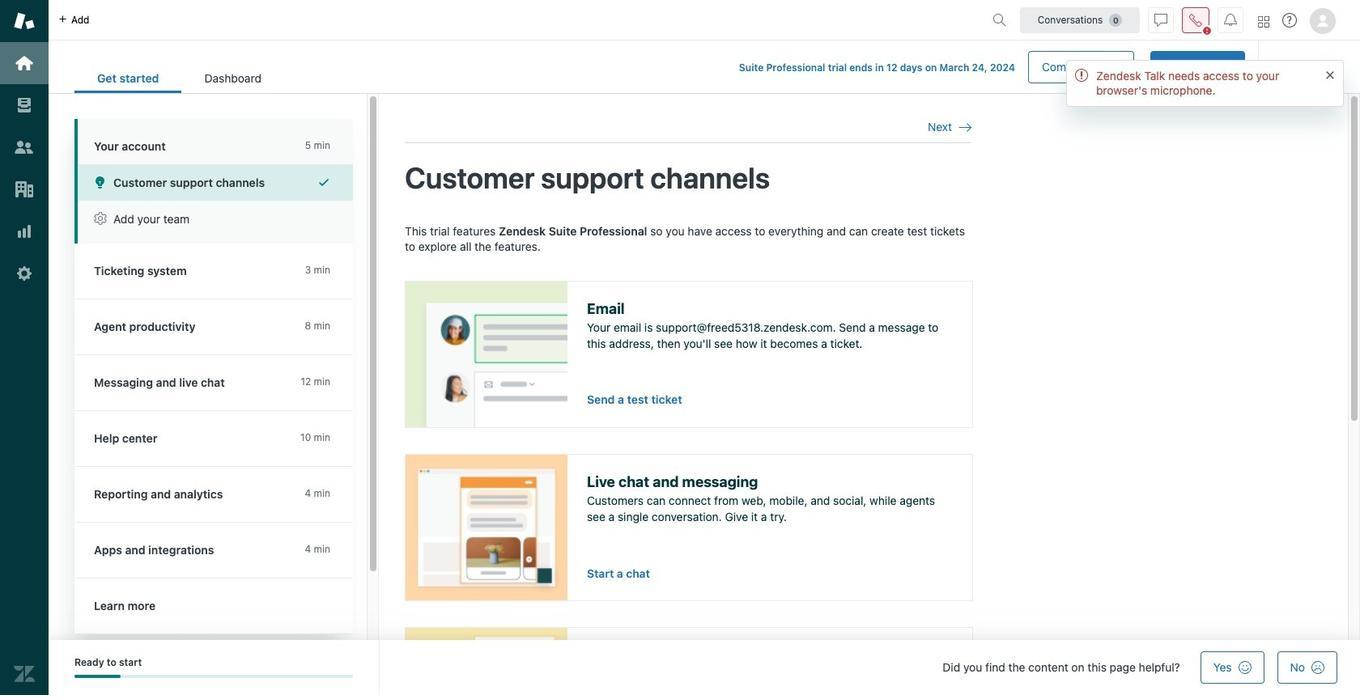 Task type: describe. For each thing, give the bounding box(es) containing it.
admin image
[[14, 263, 35, 284]]

March 24, 2024 text field
[[940, 62, 1016, 74]]

progress-bar progress bar
[[75, 676, 353, 679]]

button displays agent's chat status as invisible. image
[[1155, 13, 1168, 26]]

reporting image
[[14, 221, 35, 242]]

zendesk support image
[[14, 11, 35, 32]]

get started image
[[14, 53, 35, 74]]

progress bar image
[[75, 676, 121, 679]]

content-title region
[[405, 160, 972, 197]]

example of how the agent accepts an incoming phone call as well as how to log the details of the call. image
[[406, 628, 568, 696]]



Task type: locate. For each thing, give the bounding box(es) containing it.
views image
[[14, 95, 35, 116]]

tab
[[182, 63, 284, 93]]

tab list
[[75, 63, 284, 93]]

heading
[[75, 119, 353, 164]]

footer
[[49, 641, 1361, 696]]

example of conversation inside of messaging and the customer is asking the agent about changing the size of the retail order. image
[[406, 455, 568, 601]]

example of email conversation inside of the ticketing system and the customer is asking the agent about reimbursement policy. image
[[406, 282, 568, 427]]

main element
[[0, 0, 49, 696]]

organizations image
[[14, 179, 35, 200]]

region
[[405, 223, 974, 696]]

zendesk image
[[14, 664, 35, 685]]

zendesk products image
[[1259, 16, 1270, 27]]

customers image
[[14, 137, 35, 158]]

notifications image
[[1225, 13, 1238, 26]]

get help image
[[1283, 13, 1298, 28]]



Task type: vqa. For each thing, say whether or not it's contained in the screenshot.
The March 24, 2024 text field
yes



